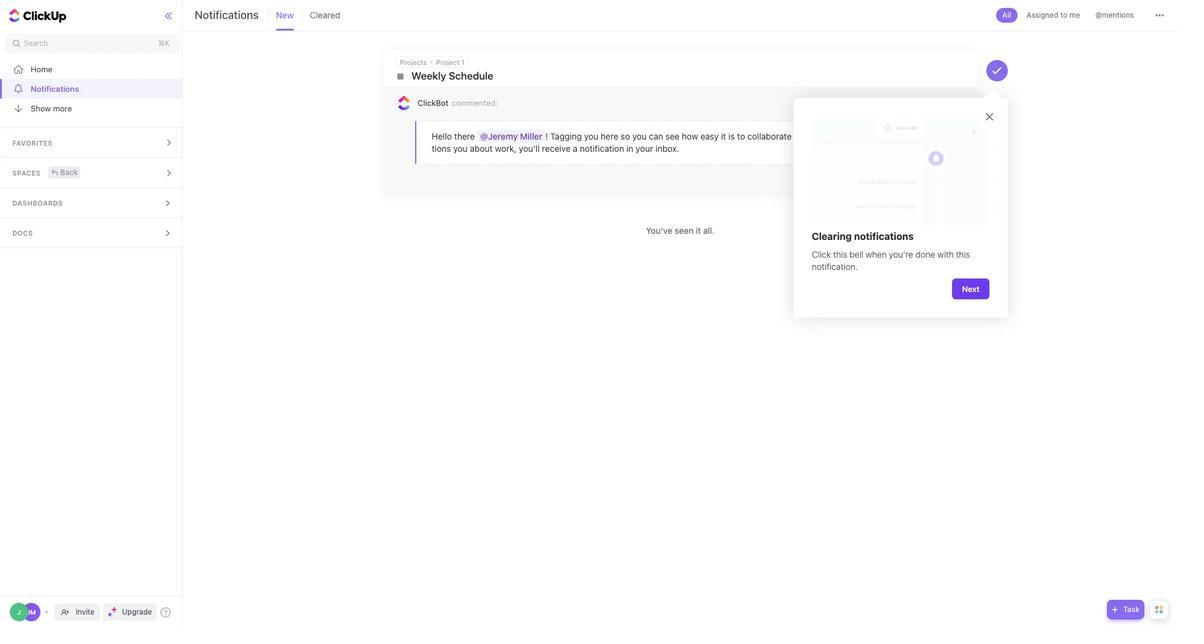 Task type: describe. For each thing, give the bounding box(es) containing it.
jm
[[27, 609, 36, 616]]

sparkle svg 2 image
[[108, 613, 113, 617]]

:
[[496, 98, 498, 108]]

weekly schedule link
[[396, 68, 900, 85]]

1 horizontal spatial to
[[1061, 10, 1068, 20]]

home
[[31, 64, 53, 74]]

is
[[729, 131, 735, 142]]

your
[[636, 143, 654, 154]]

here
[[601, 131, 619, 142]]

1 this from the left
[[834, 249, 848, 260]]

easy
[[701, 131, 719, 142]]

favorites
[[12, 139, 52, 147]]

you've
[[646, 225, 673, 236]]

seen
[[675, 225, 694, 236]]

clearing notifications
[[812, 231, 914, 242]]

you're
[[890, 249, 914, 260]]

commented
[[452, 98, 496, 108]]

notification
[[580, 143, 625, 154]]

hello there @jeremy miller
[[432, 131, 543, 142]]

you've seen it all.
[[646, 225, 715, 236]]

there
[[454, 131, 475, 142]]

a
[[573, 143, 578, 154]]

work,
[[495, 143, 517, 154]]

next
[[963, 285, 980, 294]]

all.
[[704, 225, 715, 236]]

new
[[276, 10, 294, 20]]

more
[[53, 103, 72, 113]]

click this bell when you're done with this notification.
[[812, 249, 973, 272]]

tagging
[[551, 131, 582, 142]]

it inside ! tagging you here so you can see how easy it is to collaborate on clickup. whenever anyone @men tions you about work, you'll receive a notification in your inbox.
[[722, 131, 727, 142]]

schedule
[[449, 70, 494, 82]]

bell
[[850, 249, 864, 260]]

project 1 link
[[436, 58, 465, 66]]

sidebar navigation
[[0, 0, 185, 629]]

notifications
[[855, 231, 914, 242]]

j jm
[[17, 609, 36, 616]]

whenever
[[842, 131, 882, 142]]

!
[[546, 131, 548, 142]]

in
[[627, 143, 634, 154]]

clickup.
[[807, 131, 840, 142]]

collaborate
[[748, 131, 792, 142]]

assigned
[[1027, 10, 1059, 20]]

miller
[[520, 131, 543, 142]]

@mentions
[[1096, 10, 1135, 20]]

2 horizontal spatial you
[[633, 131, 647, 142]]

j
[[17, 609, 21, 616]]

clickbot commented :
[[418, 98, 498, 108]]

! tagging you here so you can see how easy it is to collaborate on clickup. whenever anyone @men tions you about work, you'll receive a notification in your inbox.
[[432, 131, 944, 154]]

notification.
[[812, 261, 858, 272]]

1 horizontal spatial you
[[585, 131, 599, 142]]

when
[[866, 249, 887, 260]]

⌘k
[[158, 39, 170, 48]]

2 this from the left
[[957, 249, 971, 260]]

task
[[1124, 605, 1140, 615]]

@men
[[915, 131, 944, 142]]

1 horizontal spatial notifications
[[195, 9, 259, 21]]

hello
[[432, 131, 452, 142]]

× dialog
[[794, 98, 1009, 318]]

0 horizontal spatial you
[[454, 143, 468, 154]]



Task type: vqa. For each thing, say whether or not it's contained in the screenshot.
top Minutes
no



Task type: locate. For each thing, give the bounding box(es) containing it.
tions
[[432, 131, 944, 154]]

@jeremy
[[481, 131, 518, 142]]

this right with
[[957, 249, 971, 260]]

with
[[938, 249, 954, 260]]

notifications inside "sidebar" navigation
[[31, 84, 79, 93]]

favorites button
[[0, 128, 185, 157]]

next button
[[953, 279, 990, 300]]

anyone
[[884, 131, 913, 142]]

how
[[682, 131, 699, 142]]

to right is
[[738, 131, 746, 142]]

0 horizontal spatial this
[[834, 249, 848, 260]]

cleared
[[310, 10, 341, 20]]

upgrade link
[[103, 604, 157, 621]]

you up notification
[[585, 131, 599, 142]]

0 horizontal spatial to
[[738, 131, 746, 142]]

@jeremy miller button
[[477, 130, 546, 143]]

notifications link
[[0, 79, 185, 99]]

notifications left new
[[195, 9, 259, 21]]

1 vertical spatial notifications
[[31, 84, 79, 93]]

×
[[985, 107, 995, 124]]

1 horizontal spatial it
[[722, 131, 727, 142]]

weekly
[[412, 70, 447, 82]]

me
[[1070, 10, 1081, 20]]

clickbot
[[418, 98, 449, 108]]

notifications up show more
[[31, 84, 79, 93]]

invite
[[76, 608, 94, 617]]

project 1
[[436, 58, 465, 66]]

spaces
[[12, 169, 41, 177]]

sparkle svg 1 image
[[112, 607, 118, 613]]

see
[[666, 131, 680, 142]]

0 horizontal spatial it
[[696, 225, 701, 236]]

you'll
[[519, 143, 540, 154]]

to inside ! tagging you here so you can see how easy it is to collaborate on clickup. whenever anyone @men tions you about work, you'll receive a notification in your inbox.
[[738, 131, 746, 142]]

0 vertical spatial to
[[1061, 10, 1068, 20]]

× button
[[985, 107, 995, 124]]

1 vertical spatial to
[[738, 131, 746, 142]]

click
[[812, 249, 832, 260]]

this up notification.
[[834, 249, 848, 260]]

1
[[462, 58, 465, 66]]

weekly schedule
[[412, 70, 494, 82]]

it left is
[[722, 131, 727, 142]]

home link
[[0, 59, 185, 79]]

done
[[916, 249, 936, 260]]

0 vertical spatial it
[[722, 131, 727, 142]]

show
[[31, 103, 51, 113]]

all
[[1003, 10, 1012, 20]]

0 vertical spatial notifications
[[195, 9, 259, 21]]

this
[[834, 249, 848, 260], [957, 249, 971, 260]]

it left all. on the top
[[696, 225, 701, 236]]

projects
[[400, 58, 427, 66]]

docs
[[12, 229, 33, 237]]

notifications
[[195, 9, 259, 21], [31, 84, 79, 93]]

clearing
[[812, 231, 852, 242]]

projects link
[[400, 58, 427, 66]]

back
[[60, 168, 78, 177]]

can
[[649, 131, 664, 142]]

1 vertical spatial it
[[696, 225, 701, 236]]

you up your
[[633, 131, 647, 142]]

you down there
[[454, 143, 468, 154]]

you
[[585, 131, 599, 142], [633, 131, 647, 142], [454, 143, 468, 154]]

dashboards
[[12, 199, 63, 207]]

0 horizontal spatial notifications
[[31, 84, 79, 93]]

it
[[722, 131, 727, 142], [696, 225, 701, 236]]

inbox.
[[656, 143, 680, 154]]

receive
[[542, 143, 571, 154]]

1 horizontal spatial this
[[957, 249, 971, 260]]

assigned to me
[[1027, 10, 1081, 20]]

to
[[1061, 10, 1068, 20], [738, 131, 746, 142]]

upgrade
[[122, 608, 152, 617]]

to left me
[[1061, 10, 1068, 20]]

project
[[436, 58, 460, 66]]

on
[[794, 131, 804, 142]]

search
[[24, 39, 48, 48]]

so
[[621, 131, 630, 142]]

back link
[[48, 166, 80, 179]]

show more
[[31, 103, 72, 113]]

about
[[470, 143, 493, 154]]



